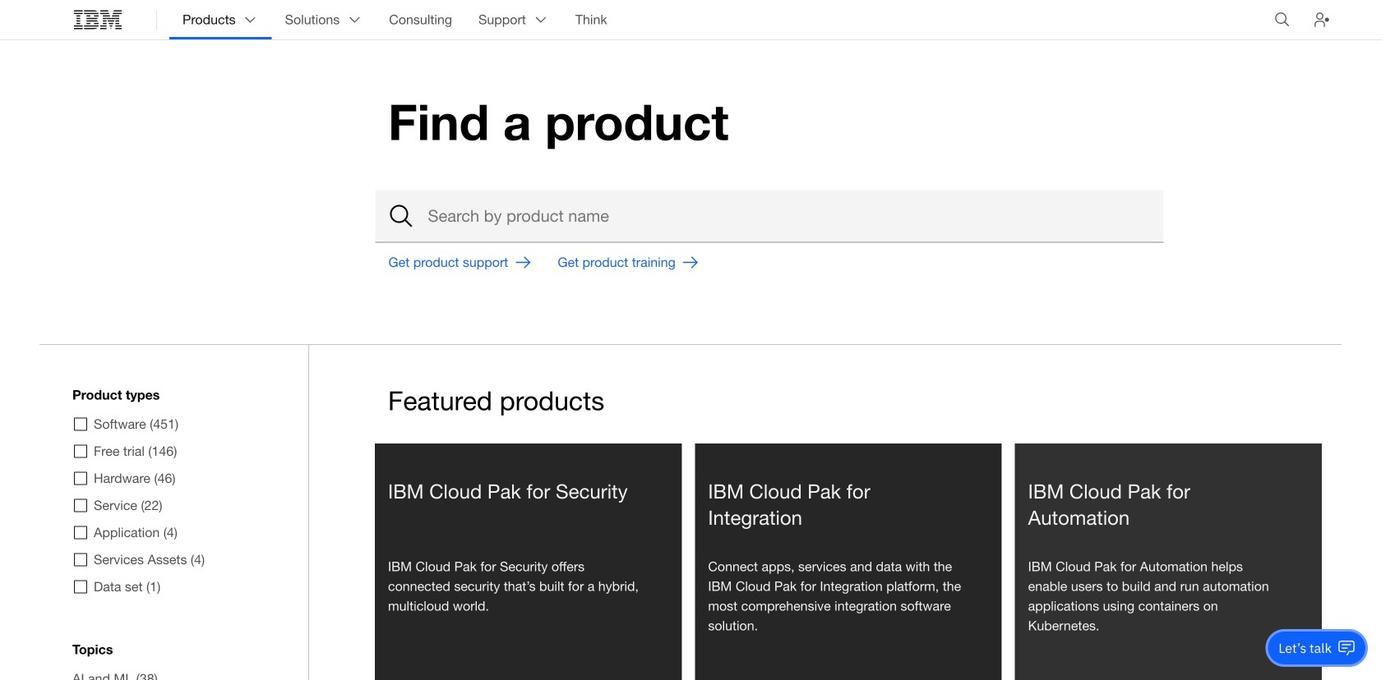 Task type: describe. For each thing, give the bounding box(es) containing it.
search element
[[375, 190, 1164, 243]]



Task type: locate. For each thing, give the bounding box(es) containing it.
let's talk element
[[1279, 640, 1332, 658]]

Search text field
[[375, 190, 1164, 243]]



